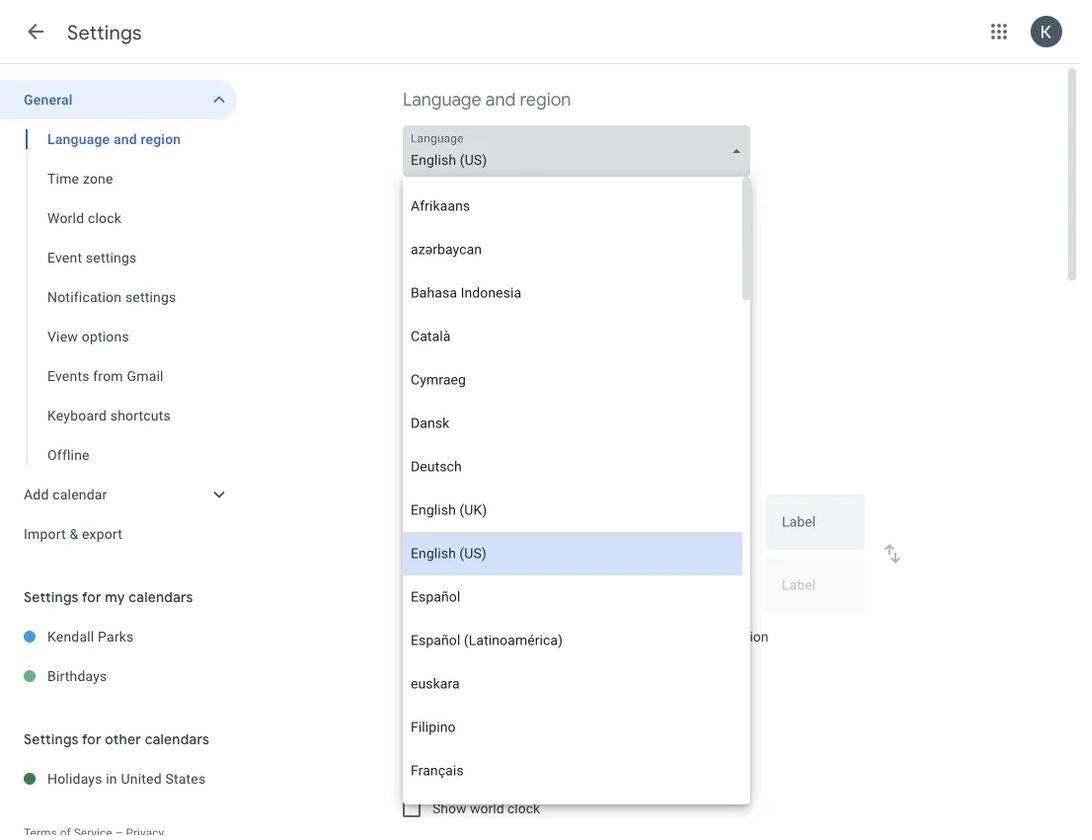 Task type: describe. For each thing, give the bounding box(es) containing it.
català option
[[403, 315, 743, 359]]

view
[[47, 328, 78, 345]]

dansk option
[[403, 402, 743, 445]]

settings heading
[[67, 20, 142, 45]]

united
[[121, 771, 162, 787]]

parks
[[98, 629, 134, 645]]

cymraeg option
[[403, 359, 743, 402]]

keyboard shortcuts
[[47, 407, 171, 424]]

settings for settings
[[67, 20, 142, 45]]

learn
[[403, 670, 433, 683]]

notification
[[47, 289, 122, 305]]

0 vertical spatial my
[[105, 589, 125, 606]]

world inside "tree"
[[47, 210, 84, 226]]

notification settings
[[47, 289, 176, 305]]

holidays in united states tree item
[[0, 760, 237, 799]]

keyboard
[[47, 407, 107, 424]]

filipino option
[[403, 706, 743, 750]]

region inside "tree"
[[141, 131, 181, 147]]

calendars for settings for other calendars
[[145, 731, 209, 748]]

kendall parks
[[47, 629, 134, 645]]

0 vertical spatial world clock
[[47, 210, 122, 226]]

other
[[105, 731, 141, 748]]

ask to update my primary time zone to current location
[[433, 629, 769, 645]]

event settings
[[47, 249, 137, 266]]

1 vertical spatial world clock
[[403, 760, 497, 782]]

holidays in united states link
[[47, 760, 237, 799]]

language and region inside group
[[47, 131, 181, 147]]

for for other
[[82, 731, 101, 748]]

0 vertical spatial language
[[403, 88, 482, 111]]

1 horizontal spatial time
[[593, 629, 620, 645]]

settings for settings for other calendars
[[24, 731, 79, 748]]

world
[[470, 801, 504, 817]]

français option
[[403, 750, 743, 793]]

birthdays tree item
[[0, 657, 237, 696]]

birthdays link
[[47, 657, 237, 696]]

event
[[47, 249, 82, 266]]

import
[[24, 526, 66, 542]]

for for my
[[82, 589, 101, 606]]

show world clock
[[433, 801, 540, 817]]

language inside "tree"
[[47, 131, 110, 147]]

about
[[466, 670, 496, 683]]

1 horizontal spatial my
[[521, 629, 540, 645]]

update
[[475, 629, 517, 645]]

deutsch option
[[403, 445, 743, 489]]

import & export
[[24, 526, 123, 542]]

calendars for settings for my calendars
[[129, 589, 193, 606]]

1 vertical spatial time
[[403, 422, 442, 444]]

more
[[436, 670, 463, 683]]

&
[[70, 526, 78, 542]]

general tree item
[[0, 80, 237, 120]]

display
[[433, 463, 477, 479]]

0 vertical spatial region
[[520, 88, 571, 111]]

go back image
[[24, 20, 47, 43]]

settings for other calendars
[[24, 731, 209, 748]]

1 horizontal spatial world
[[403, 760, 450, 782]]

azərbaycan option
[[403, 228, 743, 272]]

offline
[[47, 447, 90, 463]]

español (latinoamérica)‎ option
[[403, 619, 743, 663]]

in
[[106, 771, 117, 787]]

english (uk)‎ option
[[403, 489, 743, 532]]



Task type: vqa. For each thing, say whether or not it's contained in the screenshot.
"8" element
no



Task type: locate. For each thing, give the bounding box(es) containing it.
1 vertical spatial world
[[403, 760, 450, 782]]

1 horizontal spatial language
[[403, 88, 482, 111]]

0 horizontal spatial clock
[[88, 210, 122, 226]]

world clock
[[47, 210, 122, 226], [403, 760, 497, 782]]

settings up the options
[[125, 289, 176, 305]]

0 horizontal spatial time
[[548, 463, 575, 479]]

0 vertical spatial time
[[548, 463, 575, 479]]

time zone inside "tree"
[[47, 170, 113, 187]]

settings for event settings
[[86, 249, 137, 266]]

1 vertical spatial language and region
[[47, 131, 181, 147]]

google
[[524, 670, 562, 683]]

zone up works in the right of the page
[[624, 629, 653, 645]]

0 horizontal spatial time
[[47, 170, 79, 187]]

time
[[548, 463, 575, 479], [593, 629, 620, 645]]

0 horizontal spatial language
[[47, 131, 110, 147]]

settings for settings for my calendars
[[24, 589, 79, 606]]

to right ask
[[459, 629, 471, 645]]

None field
[[403, 125, 759, 177]]

show
[[433, 801, 467, 817]]

zone up display
[[446, 422, 485, 444]]

1 horizontal spatial clock
[[454, 760, 497, 782]]

shortcuts
[[110, 407, 171, 424]]

and
[[486, 88, 516, 111], [114, 131, 137, 147]]

gmail
[[127, 368, 164, 384]]

group
[[0, 120, 237, 475]]

language and region
[[403, 88, 571, 111], [47, 131, 181, 147]]

world
[[47, 210, 84, 226], [403, 760, 450, 782]]

clock right world
[[508, 801, 540, 817]]

to left current
[[657, 629, 669, 645]]

language
[[403, 88, 482, 111], [47, 131, 110, 147]]

1 vertical spatial my
[[521, 629, 540, 645]]

settings up holidays
[[24, 731, 79, 748]]

settings
[[86, 249, 137, 266], [125, 289, 176, 305]]

1 horizontal spatial time zone
[[403, 422, 485, 444]]

1 vertical spatial settings
[[24, 589, 79, 606]]

english (us)‎ option
[[403, 532, 743, 576]]

0 horizontal spatial region
[[141, 131, 181, 147]]

afrikaans option
[[403, 185, 743, 228]]

for up kendall parks
[[82, 589, 101, 606]]

1 vertical spatial language
[[47, 131, 110, 147]]

0 vertical spatial for
[[82, 589, 101, 606]]

1 horizontal spatial to
[[657, 629, 669, 645]]

0 horizontal spatial to
[[459, 629, 471, 645]]

1 vertical spatial and
[[114, 131, 137, 147]]

2 to from the left
[[657, 629, 669, 645]]

events
[[47, 368, 89, 384]]

1 vertical spatial calendars
[[145, 731, 209, 748]]

time zone
[[47, 170, 113, 187], [403, 422, 485, 444]]

my right update
[[521, 629, 540, 645]]

1 vertical spatial time zone
[[403, 422, 485, 444]]

learn more about how google calendar works across
[[403, 670, 688, 683]]

time inside group
[[47, 170, 79, 187]]

0 horizontal spatial time zone
[[47, 170, 113, 187]]

2 for from the top
[[82, 731, 101, 748]]

time
[[47, 170, 79, 187], [403, 422, 442, 444]]

world up 'show'
[[403, 760, 450, 782]]

1 horizontal spatial language and region
[[403, 88, 571, 111]]

time up display
[[403, 422, 442, 444]]

0 horizontal spatial and
[[114, 131, 137, 147]]

world up event
[[47, 210, 84, 226]]

for
[[82, 589, 101, 606], [82, 731, 101, 748]]

tree containing general
[[0, 80, 237, 554]]

calendars up states
[[145, 731, 209, 748]]

tree
[[0, 80, 237, 554]]

calendar
[[564, 670, 611, 683]]

0 horizontal spatial world
[[47, 210, 84, 226]]

ask
[[433, 629, 456, 645]]

my
[[105, 589, 125, 606], [521, 629, 540, 645]]

time zone up "event settings"
[[47, 170, 113, 187]]

clock up show world clock
[[454, 760, 497, 782]]

secondary
[[481, 463, 545, 479]]

calendars up kendall parks tree item at left
[[129, 589, 193, 606]]

0 vertical spatial clock
[[88, 210, 122, 226]]

add calendar
[[24, 486, 107, 503]]

settings up kendall
[[24, 589, 79, 606]]

language list box
[[403, 177, 743, 837]]

general
[[24, 91, 73, 108]]

time up english (uk)‎ option
[[548, 463, 575, 479]]

0 vertical spatial calendars
[[129, 589, 193, 606]]

settings for notification settings
[[125, 289, 176, 305]]

0 vertical spatial settings
[[67, 20, 142, 45]]

display secondary time zone
[[433, 463, 608, 479]]

Label for secondary time zone. text field
[[782, 579, 849, 607]]

français (canada)‎ option
[[403, 793, 743, 837]]

euskara option
[[403, 663, 743, 706]]

how
[[499, 670, 521, 683]]

and inside group
[[114, 131, 137, 147]]

0 vertical spatial settings
[[86, 249, 137, 266]]

bahasa indonesia option
[[403, 272, 743, 315]]

zone
[[83, 170, 113, 187], [446, 422, 485, 444], [579, 463, 608, 479], [624, 629, 653, 645]]

settings for my calendars
[[24, 589, 193, 606]]

view options
[[47, 328, 129, 345]]

clock up "event settings"
[[88, 210, 122, 226]]

clock inside "tree"
[[88, 210, 122, 226]]

birthdays
[[47, 668, 107, 684]]

1 vertical spatial for
[[82, 731, 101, 748]]

1 vertical spatial settings
[[125, 289, 176, 305]]

kendall parks tree item
[[0, 617, 237, 657]]

1 to from the left
[[459, 629, 471, 645]]

works
[[614, 670, 646, 683]]

0 vertical spatial time zone
[[47, 170, 113, 187]]

add
[[24, 486, 49, 503]]

calendar
[[53, 486, 107, 503]]

settings up the notification settings
[[86, 249, 137, 266]]

español option
[[403, 576, 743, 619]]

1 vertical spatial time
[[593, 629, 620, 645]]

group containing language and region
[[0, 120, 237, 475]]

world clock up "event settings"
[[47, 210, 122, 226]]

from
[[93, 368, 123, 384]]

settings up "general" tree item
[[67, 20, 142, 45]]

2 horizontal spatial clock
[[508, 801, 540, 817]]

settings for my calendars tree
[[0, 617, 237, 696]]

0 vertical spatial and
[[486, 88, 516, 111]]

for left other
[[82, 731, 101, 748]]

states
[[165, 771, 206, 787]]

calendars
[[129, 589, 193, 606], [145, 731, 209, 748]]

zone up "event settings"
[[83, 170, 113, 187]]

world clock up 'show'
[[403, 760, 497, 782]]

zone inside "tree"
[[83, 170, 113, 187]]

1 for from the top
[[82, 589, 101, 606]]

my up the parks
[[105, 589, 125, 606]]

location
[[720, 629, 769, 645]]

settings
[[67, 20, 142, 45], [24, 589, 79, 606], [24, 731, 79, 748]]

1 horizontal spatial world clock
[[403, 760, 497, 782]]

current
[[673, 629, 716, 645]]

to
[[459, 629, 471, 645], [657, 629, 669, 645]]

0 vertical spatial world
[[47, 210, 84, 226]]

across
[[649, 670, 685, 683]]

region
[[520, 88, 571, 111], [141, 131, 181, 147]]

kendall
[[47, 629, 94, 645]]

time up event
[[47, 170, 79, 187]]

time zone up display
[[403, 422, 485, 444]]

export
[[82, 526, 123, 542]]

events from gmail
[[47, 368, 164, 384]]

options
[[82, 328, 129, 345]]

clock
[[88, 210, 122, 226], [454, 760, 497, 782], [508, 801, 540, 817]]

0 horizontal spatial language and region
[[47, 131, 181, 147]]

0 vertical spatial language and region
[[403, 88, 571, 111]]

1 horizontal spatial and
[[486, 88, 516, 111]]

1 vertical spatial clock
[[454, 760, 497, 782]]

2 vertical spatial settings
[[24, 731, 79, 748]]

time right primary
[[593, 629, 620, 645]]

primary
[[543, 629, 590, 645]]

Label for primary time zone. text field
[[782, 516, 849, 543]]

0 horizontal spatial my
[[105, 589, 125, 606]]

zone up english (uk)‎ option
[[579, 463, 608, 479]]

1 horizontal spatial region
[[520, 88, 571, 111]]

holidays
[[47, 771, 102, 787]]

1 vertical spatial region
[[141, 131, 181, 147]]

0 horizontal spatial world clock
[[47, 210, 122, 226]]

0 vertical spatial time
[[47, 170, 79, 187]]

1 horizontal spatial time
[[403, 422, 442, 444]]

2 vertical spatial clock
[[508, 801, 540, 817]]

holidays in united states
[[47, 771, 206, 787]]



